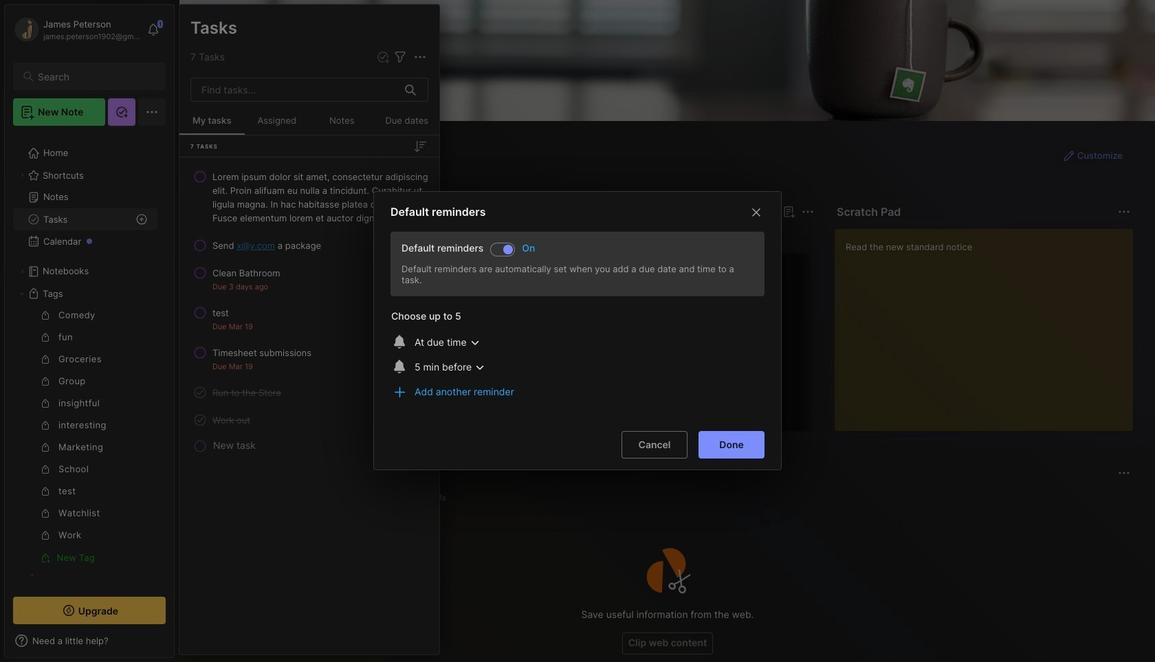 Task type: vqa. For each thing, say whether or not it's contained in the screenshot.
fourth row from the bottom of the page
yes



Task type: describe. For each thing, give the bounding box(es) containing it.
4 row from the top
[[185, 301, 434, 338]]

7 row from the top
[[185, 408, 434, 433]]

lorem ipsum dolor sit amet, consectetur adipiscing elit. proin alifuam eu nulla a tincidunt. curabitur ut ligula magna. in hac habitasse platea dictumst. fusce elementum lorem et auctor dignissim. proin eget mi id urna euismod consectetur. pellentesque porttitor ac urna quis fermentum: 0 cell
[[213, 170, 428, 225]]

1 row from the top
[[185, 164, 434, 230]]

Search text field
[[38, 70, 153, 83]]

Find tasks… text field
[[193, 78, 397, 101]]

2 tab list from the top
[[204, 490, 1129, 506]]

6 row from the top
[[185, 380, 434, 405]]

none search field inside main "element"
[[38, 68, 153, 85]]

2 row from the top
[[185, 233, 434, 258]]

expand tags image
[[18, 290, 26, 298]]

Start writing… text field
[[846, 229, 1133, 420]]

group inside tree
[[13, 305, 158, 569]]

3 row from the top
[[185, 261, 434, 298]]



Task type: locate. For each thing, give the bounding box(es) containing it.
group
[[13, 305, 158, 569]]

main element
[[0, 0, 179, 662]]

send x@y.com a package 1 cell
[[213, 239, 321, 252]]

close image
[[748, 204, 765, 221]]

expand notebooks image
[[18, 268, 26, 276]]

tab list
[[204, 228, 812, 245], [204, 490, 1129, 506]]

0 vertical spatial tab list
[[204, 228, 812, 245]]

run to the store 5 cell
[[213, 386, 281, 400]]

0 vertical spatial task reminder time field
[[409, 332, 486, 354]]

1 vertical spatial task reminder time field
[[409, 357, 491, 379]]

Task reminder time field
[[409, 332, 486, 354], [409, 357, 491, 379]]

thumbnail image
[[337, 349, 389, 401]]

clean bathroom 2 cell
[[213, 266, 280, 280]]

5 row from the top
[[185, 340, 434, 378]]

1 vertical spatial tab list
[[204, 490, 1129, 506]]

tab
[[204, 228, 245, 245], [250, 228, 306, 245], [204, 490, 257, 506], [309, 490, 367, 506], [373, 490, 409, 506], [414, 490, 452, 506]]

work out 6 cell
[[213, 413, 250, 427]]

timesheet submissions 4 cell
[[213, 346, 312, 360]]

test 3 cell
[[213, 306, 229, 320]]

tree
[[5, 134, 174, 621]]

row group
[[180, 163, 439, 456], [202, 253, 1155, 440]]

defaultreminders image
[[504, 245, 513, 255]]

None search field
[[38, 68, 153, 85]]

tree inside main "element"
[[5, 134, 174, 621]]

row
[[185, 164, 434, 230], [185, 233, 434, 258], [185, 261, 434, 298], [185, 301, 434, 338], [185, 340, 434, 378], [185, 380, 434, 405], [185, 408, 434, 433]]

1 tab list from the top
[[204, 228, 812, 245]]

new task image
[[376, 50, 390, 64]]

2 task reminder time field from the top
[[409, 357, 491, 379]]

1 task reminder time field from the top
[[409, 332, 486, 354]]



